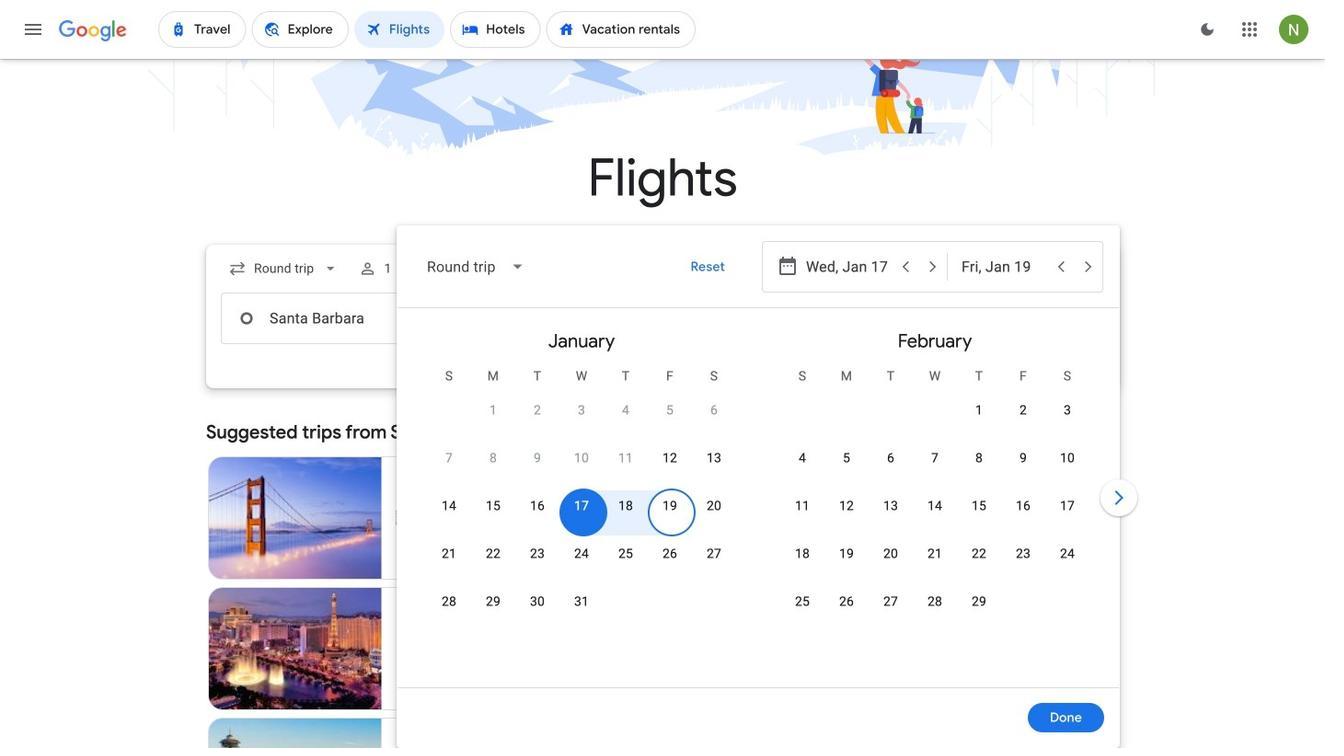 Task type: describe. For each thing, give the bounding box(es) containing it.
tue, jan 2 element
[[534, 401, 541, 420]]

sun, feb 4 element
[[799, 449, 806, 467]]

Return text field
[[962, 242, 1046, 292]]

wed, feb 7 element
[[931, 449, 939, 467]]

Departure text field
[[806, 242, 891, 292]]

fri, jan 26 element
[[662, 545, 677, 563]]

sun, jan 14 element
[[442, 497, 456, 515]]

fri, feb 23 element
[[1016, 545, 1031, 563]]

mon, jan 29 element
[[486, 593, 501, 611]]

219 US dollars text field
[[599, 551, 627, 568]]

row up wed, feb 28 element
[[780, 536, 1089, 589]]

tue, jan 16 element
[[530, 497, 545, 515]]

2 row group from the left
[[758, 316, 1112, 680]]

wed, feb 21 element
[[927, 545, 942, 563]]

tue, feb 6 element
[[887, 449, 894, 467]]

mon, feb 26 element
[[839, 593, 854, 611]]

mon, jan 22 element
[[486, 545, 501, 563]]

wed, jan 24 element
[[574, 545, 589, 563]]

next image
[[1097, 476, 1141, 520]]

row up "wed, jan 24" element
[[427, 489, 736, 541]]

main menu image
[[22, 18, 44, 40]]

thu, jan 11 element
[[618, 449, 633, 467]]

thu, feb 22 element
[[972, 545, 986, 563]]

1 row group from the left
[[405, 316, 758, 680]]

tue, feb 20 element
[[883, 545, 898, 563]]

sat, jan 6 element
[[710, 401, 718, 420]]

wed, jan 10 element
[[574, 449, 589, 467]]

thu, jan 4 element
[[622, 401, 629, 420]]

row down tue, jan 23 element
[[427, 584, 604, 637]]

change appearance image
[[1185, 7, 1229, 52]]

Departure text field
[[806, 294, 891, 343]]

sun, feb 25 element
[[795, 593, 810, 611]]

fri, feb 9 element
[[1020, 449, 1027, 467]]

mon, feb 19 element
[[839, 545, 854, 563]]

suggested trips from santa barbara region
[[206, 410, 1119, 748]]

sat, feb 3 element
[[1064, 401, 1071, 420]]

thu, jan 25 element
[[618, 545, 633, 563]]

sat, jan 20 element
[[707, 497, 721, 515]]

thu, feb 1 element
[[975, 401, 983, 420]]

row up fri, feb 9 element
[[957, 386, 1089, 445]]

tue, jan 23 element
[[530, 545, 545, 563]]

sat, feb 24 element
[[1060, 545, 1075, 563]]

sat, feb 17 element
[[1060, 497, 1075, 515]]

mon, jan 8 element
[[489, 449, 497, 467]]



Task type: vqa. For each thing, say whether or not it's contained in the screenshot.
Mon, Feb 5 Element
yes



Task type: locate. For each thing, give the bounding box(es) containing it.
wed, jan 17, departure date. element
[[574, 497, 589, 515]]

tue, jan 9 element
[[534, 449, 541, 467]]

Return text field
[[962, 294, 1046, 343]]

thu, jan 18 element
[[618, 497, 633, 515]]

thu, feb 15 element
[[972, 497, 986, 515]]

fri, jan 5 element
[[666, 401, 674, 420]]

sun, jan 7 element
[[445, 449, 453, 467]]

mon, jan 15 element
[[486, 497, 501, 515]]

None text field
[[221, 293, 480, 344]]

grid inside flight search box
[[405, 316, 1112, 698]]

wed, feb 14 element
[[927, 497, 942, 515]]

tue, jan 30 element
[[530, 593, 545, 611]]

wed, jan 3 element
[[578, 401, 585, 420]]

row up 'wed, jan 10' element
[[471, 386, 736, 445]]

row up wed, feb 14 element
[[780, 441, 1089, 493]]

thu, feb 29 element
[[972, 593, 986, 611]]

188 US dollars text field
[[599, 682, 627, 698]]

fri, feb 2 element
[[1020, 401, 1027, 420]]

grid
[[405, 316, 1112, 698]]

fri, jan 12 element
[[662, 449, 677, 467]]

wed, feb 28 element
[[927, 593, 942, 611]]

fri, feb 16 element
[[1016, 497, 1031, 515]]

mon, feb 5 element
[[843, 449, 850, 467]]

sun, jan 21 element
[[442, 545, 456, 563]]

row up wed, jan 31 element
[[427, 536, 736, 589]]

row group
[[405, 316, 758, 680], [758, 316, 1112, 680]]

row down the tue, feb 20 element
[[780, 584, 1001, 637]]

Flight search field
[[191, 225, 1141, 748]]

mon, feb 12 element
[[839, 497, 854, 515]]

sat, jan 13 element
[[707, 449, 721, 467]]

tue, feb 27 element
[[883, 593, 898, 611]]

wed, jan 31 element
[[574, 593, 589, 611]]

row up wed, feb 21 element at bottom right
[[780, 489, 1089, 541]]

row up wed, jan 17, departure date. element
[[427, 441, 736, 493]]

sun, feb 18 element
[[795, 545, 810, 563]]

tue, feb 13 element
[[883, 497, 898, 515]]

sat, feb 10 element
[[1060, 449, 1075, 467]]

sun, jan 28 element
[[442, 593, 456, 611]]

row
[[471, 386, 736, 445], [957, 386, 1089, 445], [427, 441, 736, 493], [780, 441, 1089, 493], [427, 489, 736, 541], [780, 489, 1089, 541], [427, 536, 736, 589], [780, 536, 1089, 589], [427, 584, 604, 637], [780, 584, 1001, 637]]

None field
[[412, 245, 540, 289], [221, 252, 347, 285], [412, 245, 540, 289], [221, 252, 347, 285]]

fri, jan 19, return date. element
[[662, 497, 677, 515]]

thu, feb 8 element
[[975, 449, 983, 467]]

mon, jan 1 element
[[489, 401, 497, 420]]

sat, jan 27 element
[[707, 545, 721, 563]]

sun, feb 11 element
[[795, 497, 810, 515]]



